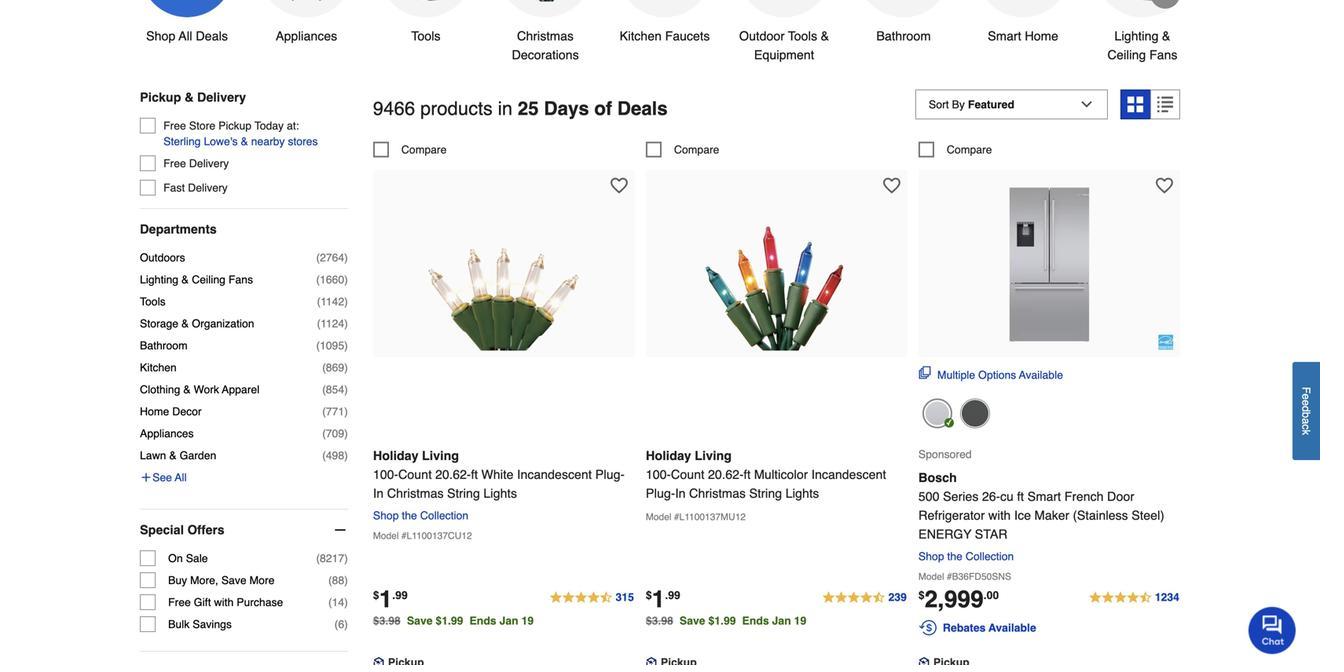 Task type: vqa. For each thing, say whether or not it's contained in the screenshot.


Task type: describe. For each thing, give the bounding box(es) containing it.
holiday living 100-count 20.62-ft white incandescent plug- in christmas string lights
[[373, 449, 625, 501]]

lights for white
[[484, 487, 517, 501]]

living for white
[[422, 449, 459, 463]]

0 horizontal spatial save
[[221, 574, 246, 587]]

0 vertical spatial pickup
[[140, 90, 181, 104]]

0 horizontal spatial fans
[[229, 273, 253, 286]]

plug- for 100-count 20.62-ft multicolor incandescent plug-in christmas string lights
[[646, 487, 675, 501]]

free gift with purchase
[[168, 596, 283, 609]]

outdoor tools & equipment button
[[737, 0, 831, 64]]

) for ( 854 )
[[344, 383, 348, 396]]

d
[[1300, 406, 1313, 412]]

) for ( 771 )
[[344, 405, 348, 418]]

cu
[[1000, 490, 1014, 504]]

( for 854
[[322, 383, 326, 396]]

ft for smart
[[1017, 490, 1024, 504]]

1 vertical spatial the
[[947, 551, 963, 563]]

b36fd50sns
[[952, 572, 1011, 583]]

nearby
[[251, 135, 285, 148]]

0 horizontal spatial collection
[[420, 510, 469, 522]]

sale
[[186, 552, 208, 565]]

list view image
[[1158, 97, 1173, 112]]

239 button
[[822, 589, 908, 608]]

f e e d b a c k button
[[1293, 362, 1320, 461]]

with inside bosch 500 series 26-cu ft smart french door refrigerator with ice maker (stainless steel) energy star
[[988, 509, 1011, 523]]

tools inside 'outdoor tools & equipment'
[[788, 29, 817, 43]]

purchase
[[237, 596, 283, 609]]

decor
[[172, 405, 202, 418]]

smart home
[[988, 29, 1058, 43]]

free for free gift with purchase
[[168, 596, 191, 609]]

lowe's
[[204, 135, 238, 148]]

& right lawn
[[169, 449, 177, 462]]

0 vertical spatial the
[[402, 510, 417, 522]]

( for 1660
[[316, 273, 320, 286]]

bathroom inside bathroom button
[[876, 29, 931, 43]]

christmas for holiday living 100-count 20.62-ft white incandescent plug- in christmas string lights
[[387, 487, 444, 501]]

( 854 )
[[322, 383, 348, 396]]

chat invite button image
[[1249, 607, 1297, 655]]

1 e from the top
[[1300, 394, 1313, 400]]

sterling
[[163, 135, 201, 148]]

save for 239
[[680, 615, 705, 628]]

1142
[[321, 295, 344, 308]]

holiday living 100-count 20.62-ft multicolor incandescent plug-in christmas string lights
[[646, 449, 886, 501]]

1001813154 element
[[646, 142, 719, 158]]

( 2764 )
[[316, 251, 348, 264]]

) for ( 88 )
[[344, 574, 348, 587]]

1 vertical spatial with
[[214, 596, 234, 609]]

sterling lowe's & nearby stores button
[[163, 133, 318, 149]]

outdoors
[[140, 251, 185, 264]]

free delivery
[[163, 157, 229, 170]]

1 vertical spatial ceiling
[[192, 273, 226, 286]]

& up store
[[185, 90, 194, 104]]

25
[[518, 98, 539, 119]]

20.62- for white
[[435, 468, 471, 482]]

string for white
[[447, 487, 480, 501]]

incandescent for white
[[517, 468, 592, 482]]

4.5 stars image for ends jan 19 element for 315
[[549, 589, 635, 608]]

771
[[326, 405, 344, 418]]

departments element
[[140, 221, 348, 237]]

fans inside lighting & ceiling fans
[[1150, 47, 1178, 62]]

9466
[[373, 98, 415, 119]]

869
[[326, 361, 344, 374]]

) for ( 869 )
[[344, 361, 348, 374]]

( for 2764
[[316, 251, 320, 264]]

498
[[326, 449, 344, 462]]

bosch 500 series 26-cu ft smart french door refrigerator with ice maker (stainless steel) energy star
[[919, 471, 1165, 542]]

of
[[594, 98, 612, 119]]

2 pickup image from the left
[[919, 658, 930, 666]]

$ for 315
[[373, 589, 379, 602]]

model # l1100137cu12
[[373, 531, 472, 542]]

(stainless
[[1073, 509, 1128, 523]]

2,999
[[925, 586, 984, 613]]

# for l1100137mu12
[[674, 512, 679, 523]]

steel)
[[1132, 509, 1165, 523]]

8217
[[320, 552, 344, 565]]

christmas decorations button
[[498, 0, 593, 64]]

smart home button
[[976, 0, 1070, 45]]

0 vertical spatial delivery
[[197, 90, 246, 104]]

store
[[189, 119, 215, 132]]

( for 709
[[322, 427, 326, 440]]

9466 products in 25 days of deals
[[373, 98, 668, 119]]

( for 6
[[335, 618, 338, 631]]

ends jan 19 element for 315
[[469, 615, 540, 628]]

available inside button
[[989, 622, 1036, 635]]

model for model # l1100137cu12
[[373, 531, 399, 542]]

1 vertical spatial collection
[[966, 551, 1014, 563]]

rebates icon image
[[919, 619, 937, 638]]

2 e from the top
[[1300, 400, 1313, 406]]

options
[[978, 369, 1016, 382]]

100- for 100-count 20.62-ft multicolor incandescent plug-in christmas string lights
[[646, 468, 671, 482]]

shop for the leftmost shop the collection 'link'
[[373, 510, 399, 522]]

rebates available
[[943, 622, 1036, 635]]

compare for 1001813154 element
[[674, 143, 719, 156]]

20.62- for multicolor
[[708, 468, 744, 482]]

l1100137cu12
[[407, 531, 472, 542]]

free store pickup today at:
[[163, 119, 299, 132]]

19 for 315
[[521, 615, 534, 628]]

holiday for holiday living 100-count 20.62-ft multicolor incandescent plug-in christmas string lights
[[646, 449, 691, 463]]

compare for 1001813120 element
[[401, 143, 447, 156]]

( 869 )
[[322, 361, 348, 374]]

1 for 239
[[652, 586, 665, 613]]

854
[[326, 383, 344, 396]]

shop all deals button
[[140, 0, 234, 45]]

actual price $1.99 element for 239
[[646, 586, 680, 613]]

lights for multicolor
[[786, 487, 819, 501]]

0 vertical spatial available
[[1019, 369, 1063, 382]]

bathroom button
[[857, 0, 951, 45]]

multiple
[[937, 369, 975, 382]]

( 1095 )
[[316, 339, 348, 352]]

1 vertical spatial pickup
[[218, 119, 252, 132]]

apparel
[[222, 383, 260, 396]]

( for 869
[[322, 361, 326, 374]]

heart outline image
[[1156, 177, 1173, 195]]

lighting inside "button"
[[1115, 29, 1159, 43]]

rebates available button
[[919, 619, 1180, 638]]

delivery for free delivery
[[189, 157, 229, 170]]

fast delivery
[[163, 181, 228, 194]]

( 709 )
[[322, 427, 348, 440]]

a
[[1300, 419, 1313, 425]]

$1.99 for 239
[[708, 615, 736, 628]]

shop all deals
[[146, 29, 228, 43]]

& left work
[[183, 383, 191, 396]]

6
[[338, 618, 344, 631]]

( for 88
[[328, 574, 332, 587]]

christmas inside christmas decorations
[[517, 29, 574, 43]]

lighting & ceiling fans button
[[1095, 0, 1190, 64]]

pickup image
[[373, 658, 384, 666]]

$ 1 .99 for 239
[[646, 586, 680, 613]]

( 14 )
[[328, 596, 348, 609]]

) for ( 2764 )
[[344, 251, 348, 264]]

f
[[1300, 387, 1313, 394]]

delivery for fast delivery
[[188, 181, 228, 194]]

compare for 5013401003 element
[[947, 143, 992, 156]]

in for 100-count 20.62-ft white incandescent plug- in christmas string lights
[[373, 487, 384, 501]]

decorations
[[512, 47, 579, 62]]

1 vertical spatial lighting & ceiling fans
[[140, 273, 253, 286]]

outdoor
[[739, 29, 785, 43]]

( for 1095
[[316, 339, 320, 352]]

garden
[[180, 449, 216, 462]]

1234 button
[[1088, 589, 1180, 608]]

( 1660 )
[[316, 273, 348, 286]]

all for see
[[175, 471, 187, 484]]

sponsored
[[919, 448, 972, 461]]

( for 1142
[[317, 295, 321, 308]]

save for 315
[[407, 615, 433, 628]]

tools button
[[379, 0, 473, 45]]

free for free delivery
[[163, 157, 186, 170]]

christmas decorations
[[512, 29, 579, 62]]

$3.98 for 239
[[646, 615, 673, 628]]

ice
[[1014, 509, 1031, 523]]

) for ( 1142 )
[[344, 295, 348, 308]]

0 horizontal spatial tools
[[140, 295, 166, 308]]

4.5 stars image containing 1234
[[1088, 589, 1180, 608]]

& inside "button"
[[1162, 29, 1171, 43]]

bulk savings
[[168, 618, 232, 631]]

$3.98 save $1.99 ends jan 19 for 239
[[646, 615, 806, 628]]

k
[[1300, 430, 1313, 436]]

0 horizontal spatial appliances
[[140, 427, 194, 440]]

outdoor tools & equipment
[[739, 29, 829, 62]]

equipment
[[754, 47, 814, 62]]

0 horizontal spatial home
[[140, 405, 169, 418]]

) for ( 709 )
[[344, 427, 348, 440]]

1660
[[320, 273, 344, 286]]

was price $3.98 element for 315
[[373, 611, 407, 628]]

series
[[943, 490, 979, 504]]

1 for 315
[[379, 586, 392, 613]]

$3.98 for 315
[[373, 615, 401, 628]]

2764
[[320, 251, 344, 264]]

709
[[326, 427, 344, 440]]

) for ( 8217 )
[[344, 552, 348, 565]]

ends jan 19 element for 239
[[742, 615, 813, 628]]

rebates
[[943, 622, 986, 635]]



Task type: locate. For each thing, give the bounding box(es) containing it.
2 100- from the left
[[646, 468, 671, 482]]

.00
[[984, 589, 999, 602]]

1 vertical spatial delivery
[[189, 157, 229, 170]]

$1.99
[[436, 615, 463, 628], [708, 615, 736, 628]]

8 ) from the top
[[344, 405, 348, 418]]

1 19 from the left
[[521, 615, 534, 628]]

b
[[1300, 412, 1313, 419]]

ft inside holiday living 100-count 20.62-ft white incandescent plug- in christmas string lights
[[471, 468, 478, 482]]

all up pickup & delivery
[[179, 29, 192, 43]]

ft inside bosch 500 series 26-cu ft smart french door refrigerator with ice maker (stainless steel) energy star
[[1017, 490, 1024, 504]]

1 100- from the left
[[373, 468, 398, 482]]

jan for 315
[[499, 615, 518, 628]]

1 count from the left
[[398, 468, 432, 482]]

0 vertical spatial home
[[1025, 29, 1058, 43]]

count inside "holiday living 100-count 20.62-ft multicolor incandescent plug-in christmas string lights"
[[671, 468, 705, 482]]

0 vertical spatial with
[[988, 509, 1011, 523]]

incandescent right multicolor
[[811, 468, 886, 482]]

model right minus image
[[373, 531, 399, 542]]

2 $1.99 from the left
[[708, 615, 736, 628]]

string inside holiday living 100-count 20.62-ft white incandescent plug- in christmas string lights
[[447, 487, 480, 501]]

0 horizontal spatial was price $3.98 element
[[373, 611, 407, 628]]

kitchen faucets
[[620, 29, 710, 43]]

1 vertical spatial kitchen
[[140, 361, 177, 374]]

19 for 239
[[794, 615, 806, 628]]

holiday inside "holiday living 100-count 20.62-ft multicolor incandescent plug-in christmas string lights"
[[646, 449, 691, 463]]

0 horizontal spatial #
[[401, 531, 407, 542]]

.99 right 14
[[392, 589, 408, 602]]

ft inside "holiday living 100-count 20.62-ft multicolor incandescent plug-in christmas string lights"
[[744, 468, 751, 482]]

1 horizontal spatial 20.62-
[[708, 468, 744, 482]]

1 $ 1 .99 from the left
[[373, 586, 408, 613]]

ends for 239
[[742, 615, 769, 628]]

$ for 239
[[646, 589, 652, 602]]

available right options
[[1019, 369, 1063, 382]]

2 count from the left
[[671, 468, 705, 482]]

1 vertical spatial deals
[[617, 98, 668, 119]]

smart inside bosch 500 series 26-cu ft smart french door refrigerator with ice maker (stainless steel) energy star
[[1028, 490, 1061, 504]]

ft for white
[[471, 468, 478, 482]]

0 horizontal spatial pickup
[[140, 90, 181, 104]]

model
[[646, 512, 672, 523], [373, 531, 399, 542], [919, 572, 944, 583]]

bosch 500 series 26-cu ft smart french door refrigerator with ice maker (stainless steel) energy star image
[[963, 178, 1136, 351]]

) up ( 1142 ) at the top
[[344, 273, 348, 286]]

string
[[447, 487, 480, 501], [749, 487, 782, 501]]

see
[[152, 471, 172, 484]]

0 horizontal spatial smart
[[988, 29, 1021, 43]]

in up model # l1100137mu12
[[675, 487, 686, 501]]

e up b
[[1300, 400, 1313, 406]]

) for ( 1660 )
[[344, 273, 348, 286]]

offers
[[187, 523, 224, 537]]

1 savings save $1.99 element from the left
[[407, 615, 540, 628]]

1 horizontal spatial actual price $1.99 element
[[646, 586, 680, 613]]

1 string from the left
[[447, 487, 480, 501]]

0 horizontal spatial lights
[[484, 487, 517, 501]]

1 living from the left
[[422, 449, 459, 463]]

20.62- up l1100137mu12
[[708, 468, 744, 482]]

0 horizontal spatial lighting & ceiling fans
[[140, 273, 253, 286]]

on
[[168, 552, 183, 565]]

) for ( 14 )
[[344, 596, 348, 609]]

2 incandescent from the left
[[811, 468, 886, 482]]

2 horizontal spatial save
[[680, 615, 705, 628]]

with down cu
[[988, 509, 1011, 523]]

1 ) from the top
[[344, 251, 348, 264]]

.99 for 239
[[665, 589, 680, 602]]

1 jan from the left
[[499, 615, 518, 628]]

239
[[888, 591, 907, 604]]

ft left white
[[471, 468, 478, 482]]

1 horizontal spatial save
[[407, 615, 433, 628]]

all right see
[[175, 471, 187, 484]]

1 horizontal spatial $3.98 save $1.99 ends jan 19
[[646, 615, 806, 628]]

0 horizontal spatial shop the collection link
[[373, 510, 475, 522]]

4.5 stars image containing 315
[[549, 589, 635, 608]]

shop
[[146, 29, 175, 43], [373, 510, 399, 522], [919, 551, 944, 563]]

lighting & ceiling fans inside "button"
[[1108, 29, 1178, 62]]

0 horizontal spatial 20.62-
[[435, 468, 471, 482]]

the up 'model # l1100137cu12'
[[402, 510, 417, 522]]

model for model # b36fd50sns
[[919, 572, 944, 583]]

fans up list view image
[[1150, 47, 1178, 62]]

home decor
[[140, 405, 202, 418]]

20.62- left white
[[435, 468, 471, 482]]

1 heart outline image from the left
[[610, 177, 628, 195]]

20.62- inside holiday living 100-count 20.62-ft white incandescent plug- in christmas string lights
[[435, 468, 471, 482]]

0 horizontal spatial pickup image
[[646, 658, 657, 666]]

1 ends jan 19 element from the left
[[469, 615, 540, 628]]

stores
[[288, 135, 318, 148]]

ceiling
[[1108, 47, 1146, 62], [192, 273, 226, 286]]

13 ) from the top
[[344, 596, 348, 609]]

0 horizontal spatial $3.98 save $1.99 ends jan 19
[[373, 615, 534, 628]]

christmas up l1100137mu12
[[689, 487, 746, 501]]

in inside holiday living 100-count 20.62-ft white incandescent plug- in christmas string lights
[[373, 487, 384, 501]]

100-
[[373, 468, 398, 482], [646, 468, 671, 482]]

plug- inside "holiday living 100-count 20.62-ft multicolor incandescent plug-in christmas string lights"
[[646, 487, 675, 501]]

savings save $1.99 element for 239
[[680, 615, 813, 628]]

bosch500 series 26-cu ft smart french door refrigerator with ice maker (stainless steel) energy star element
[[919, 170, 1180, 357]]

plug- for 100-count 20.62-ft white incandescent plug- in christmas string lights
[[595, 468, 625, 482]]

shop the collection link up model # b36fd50sns
[[919, 551, 1020, 563]]

0 vertical spatial ceiling
[[1108, 47, 1146, 62]]

work
[[194, 383, 219, 396]]

energy
[[919, 527, 972, 542]]

star
[[975, 527, 1008, 542]]

2 savings save $1.99 element from the left
[[680, 615, 813, 628]]

1 compare from the left
[[401, 143, 447, 156]]

1 horizontal spatial shop
[[373, 510, 399, 522]]

2 was price $3.98 element from the left
[[646, 611, 680, 628]]

2 jan from the left
[[772, 615, 791, 628]]

1 was price $3.98 element from the left
[[373, 611, 407, 628]]

model up 2,999
[[919, 572, 944, 583]]

0 horizontal spatial shop the collection
[[373, 510, 469, 522]]

shop the collection up model # b36fd50sns
[[919, 551, 1014, 563]]

) up 498 at bottom
[[344, 427, 348, 440]]

christmas for holiday living 100-count 20.62-ft multicolor incandescent plug-in christmas string lights
[[689, 487, 746, 501]]

kitchen faucets button
[[618, 0, 712, 45]]

315
[[616, 591, 634, 604]]

0 horizontal spatial 100-
[[373, 468, 398, 482]]

shop the collection for shop the collection 'link' to the right
[[919, 551, 1014, 563]]

( 498 )
[[322, 449, 348, 462]]

.99 for 315
[[392, 589, 408, 602]]

2 20.62- from the left
[[708, 468, 744, 482]]

1 horizontal spatial ft
[[744, 468, 751, 482]]

living inside "holiday living 100-count 20.62-ft multicolor incandescent plug-in christmas string lights"
[[695, 449, 732, 463]]

) up 1660
[[344, 251, 348, 264]]

incandescent inside "holiday living 100-count 20.62-ft multicolor incandescent plug-in christmas string lights"
[[811, 468, 886, 482]]

0 vertical spatial deals
[[196, 29, 228, 43]]

living for multicolor
[[695, 449, 732, 463]]

0 horizontal spatial lighting
[[140, 273, 178, 286]]

12 ) from the top
[[344, 574, 348, 587]]

1 horizontal spatial 1
[[652, 586, 665, 613]]

2 $ from the left
[[646, 589, 652, 602]]

string inside "holiday living 100-count 20.62-ft multicolor incandescent plug-in christmas string lights"
[[749, 487, 782, 501]]

today
[[254, 119, 284, 132]]

buy more, save more
[[168, 574, 275, 587]]

black stainless steel image
[[960, 399, 990, 429]]

0 vertical spatial appliances
[[276, 29, 337, 43]]

count for 100-count 20.62-ft white incandescent plug- in christmas string lights
[[398, 468, 432, 482]]

2 $ 1 .99 from the left
[[646, 586, 680, 613]]

kitchen for kitchen
[[140, 361, 177, 374]]

shop inside button
[[146, 29, 175, 43]]

$ 1 .99 for 315
[[373, 586, 408, 613]]

) down ( 869 )
[[344, 383, 348, 396]]

model # l1100137mu12
[[646, 512, 746, 523]]

1 horizontal spatial count
[[671, 468, 705, 482]]

&
[[821, 29, 829, 43], [1162, 29, 1171, 43], [185, 90, 194, 104], [241, 135, 248, 148], [181, 273, 189, 286], [181, 317, 189, 330], [183, 383, 191, 396], [169, 449, 177, 462]]

actual price $2,999.00 element
[[919, 586, 999, 613]]

ceiling inside lighting & ceiling fans
[[1108, 47, 1146, 62]]

1 $3.98 from the left
[[373, 615, 401, 628]]

1 holiday from the left
[[373, 449, 419, 463]]

2 lights from the left
[[786, 487, 819, 501]]

c
[[1300, 425, 1313, 430]]

christmas up 'model # l1100137cu12'
[[387, 487, 444, 501]]

available down .00
[[989, 622, 1036, 635]]

shop the collection link
[[373, 510, 475, 522], [919, 551, 1020, 563]]

home
[[1025, 29, 1058, 43], [140, 405, 169, 418]]

1 vertical spatial #
[[401, 531, 407, 542]]

plus image
[[140, 471, 152, 484]]

multicolor
[[754, 468, 808, 482]]

$ right 315
[[646, 589, 652, 602]]

$ right 14
[[373, 589, 379, 602]]

( 8217 )
[[316, 552, 348, 565]]

0 horizontal spatial heart outline image
[[610, 177, 628, 195]]

free down sterling
[[163, 157, 186, 170]]

0 horizontal spatial with
[[214, 596, 234, 609]]

1 vertical spatial shop
[[373, 510, 399, 522]]

1 vertical spatial shop the collection link
[[919, 551, 1020, 563]]

appliances
[[276, 29, 337, 43], [140, 427, 194, 440]]

energy star qualified image
[[1158, 335, 1174, 351]]

living inside holiday living 100-count 20.62-ft white incandescent plug- in christmas string lights
[[422, 449, 459, 463]]

pickup image
[[646, 658, 657, 666], [919, 658, 930, 666]]

2 horizontal spatial christmas
[[689, 487, 746, 501]]

1 horizontal spatial $1.99
[[708, 615, 736, 628]]

1 horizontal spatial compare
[[674, 143, 719, 156]]

2 vertical spatial free
[[168, 596, 191, 609]]

0 vertical spatial shop
[[146, 29, 175, 43]]

shop for shop the collection 'link' to the right
[[919, 551, 944, 563]]

$
[[373, 589, 379, 602], [646, 589, 652, 602], [919, 589, 925, 602]]

) for ( 6 )
[[344, 618, 348, 631]]

sterling lowe's & nearby stores
[[163, 135, 318, 148]]

deals
[[196, 29, 228, 43], [617, 98, 668, 119]]

# for l1100137cu12
[[401, 531, 407, 542]]

11 ) from the top
[[344, 552, 348, 565]]

1 vertical spatial lighting
[[140, 273, 178, 286]]

savings save $1.99 element
[[407, 615, 540, 628], [680, 615, 813, 628]]

1 incandescent from the left
[[517, 468, 592, 482]]

e up 'd'
[[1300, 394, 1313, 400]]

3 compare from the left
[[947, 143, 992, 156]]

1 $ from the left
[[373, 589, 379, 602]]

lighting & ceiling fans up grid view image
[[1108, 29, 1178, 62]]

pickup up sterling lowe's & nearby stores button
[[218, 119, 252, 132]]

0 horizontal spatial actual price $1.99 element
[[373, 586, 408, 613]]

shop for shop all deals button
[[146, 29, 175, 43]]

0 horizontal spatial 19
[[521, 615, 534, 628]]

holiday right ( 498 ) in the left of the page
[[373, 449, 419, 463]]

1 horizontal spatial #
[[674, 512, 679, 523]]

1 right ( 14 )
[[379, 586, 392, 613]]

shop down energy
[[919, 551, 944, 563]]

storage & organization
[[140, 317, 254, 330]]

1 horizontal spatial living
[[695, 449, 732, 463]]

2 vertical spatial delivery
[[188, 181, 228, 194]]

) down 14
[[344, 618, 348, 631]]

plug- inside holiday living 100-count 20.62-ft white incandescent plug- in christmas string lights
[[595, 468, 625, 482]]

1 ends from the left
[[469, 615, 496, 628]]

#
[[674, 512, 679, 523], [401, 531, 407, 542], [947, 572, 952, 583]]

0 vertical spatial free
[[163, 119, 186, 132]]

5013401003 element
[[919, 142, 992, 158]]

deals right of
[[617, 98, 668, 119]]

plug-
[[595, 468, 625, 482], [646, 487, 675, 501]]

0 horizontal spatial 1
[[379, 586, 392, 613]]

1 horizontal spatial string
[[749, 487, 782, 501]]

lighting down outdoors
[[140, 273, 178, 286]]

14 ) from the top
[[344, 618, 348, 631]]

1 1 from the left
[[379, 586, 392, 613]]

delivery up free store pickup today at:
[[197, 90, 246, 104]]

0 horizontal spatial shop
[[146, 29, 175, 43]]

door
[[1107, 490, 1134, 504]]

$ 1 .99 right ( 14 )
[[373, 586, 408, 613]]

shop the collection for the leftmost shop the collection 'link'
[[373, 510, 469, 522]]

20.62- inside "holiday living 100-count 20.62-ft multicolor incandescent plug-in christmas string lights"
[[708, 468, 744, 482]]

$ 1 .99 right 315
[[646, 586, 680, 613]]

1 horizontal spatial pickup
[[218, 119, 252, 132]]

0 horizontal spatial $ 1 .99
[[373, 586, 408, 613]]

) up ( 854 )
[[344, 361, 348, 374]]

holiday up model # l1100137mu12
[[646, 449, 691, 463]]

1 pickup image from the left
[[646, 658, 657, 666]]

actual price $1.99 element
[[373, 586, 408, 613], [646, 586, 680, 613]]

) for ( 1095 )
[[344, 339, 348, 352]]

1 lights from the left
[[484, 487, 517, 501]]

smart inside "smart home" button
[[988, 29, 1021, 43]]

special
[[140, 523, 184, 537]]

& up list view image
[[1162, 29, 1171, 43]]

2 $3.98 from the left
[[646, 615, 673, 628]]

shop up 'model # l1100137cu12'
[[373, 510, 399, 522]]

minus image
[[332, 522, 348, 538]]

in
[[498, 98, 513, 119]]

deals inside button
[[196, 29, 228, 43]]

shop up pickup & delivery
[[146, 29, 175, 43]]

storage
[[140, 317, 178, 330]]

lighting & ceiling fans down outdoors
[[140, 273, 253, 286]]

f e e d b a c k
[[1300, 387, 1313, 436]]

1 horizontal spatial home
[[1025, 29, 1058, 43]]

free up sterling
[[163, 119, 186, 132]]

incandescent for multicolor
[[811, 468, 886, 482]]

2 actual price $1.99 element from the left
[[646, 586, 680, 613]]

faucets
[[665, 29, 710, 43]]

3 ) from the top
[[344, 295, 348, 308]]

( for 8217
[[316, 552, 320, 565]]

1 $3.98 save $1.99 ends jan 19 from the left
[[373, 615, 534, 628]]

$3.98 save $1.99 ends jan 19 for 315
[[373, 615, 534, 628]]

see all button
[[140, 470, 187, 485]]

string down multicolor
[[749, 487, 782, 501]]

100- for 100-count 20.62-ft white incandescent plug- in christmas string lights
[[373, 468, 398, 482]]

ft left multicolor
[[744, 468, 751, 482]]

compare inside 1001813120 element
[[401, 143, 447, 156]]

10 ) from the top
[[344, 449, 348, 462]]

& right outdoor
[[821, 29, 829, 43]]

0 horizontal spatial bathroom
[[140, 339, 188, 352]]

1 horizontal spatial kitchen
[[620, 29, 662, 43]]

kitchen
[[620, 29, 662, 43], [140, 361, 177, 374]]

bosch
[[919, 471, 957, 485]]

( for 14
[[328, 596, 332, 609]]

100- inside holiday living 100-count 20.62-ft white incandescent plug- in christmas string lights
[[373, 468, 398, 482]]

88
[[332, 574, 344, 587]]

heart outline image
[[610, 177, 628, 195], [883, 177, 900, 195]]

1 horizontal spatial lighting
[[1115, 29, 1159, 43]]

1 horizontal spatial christmas
[[517, 29, 574, 43]]

count
[[398, 468, 432, 482], [671, 468, 705, 482]]

count for 100-count 20.62-ft multicolor incandescent plug-in christmas string lights
[[671, 468, 705, 482]]

ends for 315
[[469, 615, 496, 628]]

in inside "holiday living 100-count 20.62-ft multicolor incandescent plug-in christmas string lights"
[[675, 487, 686, 501]]

2 horizontal spatial ft
[[1017, 490, 1024, 504]]

incandescent inside holiday living 100-count 20.62-ft white incandescent plug- in christmas string lights
[[517, 468, 592, 482]]

0 horizontal spatial in
[[373, 487, 384, 501]]

tools
[[411, 29, 441, 43], [788, 29, 817, 43], [140, 295, 166, 308]]

) up ( 14 )
[[344, 574, 348, 587]]

5 ) from the top
[[344, 339, 348, 352]]

in up 'model # l1100137cu12'
[[373, 487, 384, 501]]

1 horizontal spatial 100-
[[646, 468, 671, 482]]

2 ends jan 19 element from the left
[[742, 615, 813, 628]]

$1.99 for 315
[[436, 615, 463, 628]]

2 string from the left
[[749, 487, 782, 501]]

( 1124 )
[[317, 317, 348, 330]]

2 holiday from the left
[[646, 449, 691, 463]]

model for model # l1100137mu12
[[646, 512, 672, 523]]

) up ( 88 ) at the left
[[344, 552, 348, 565]]

white
[[481, 468, 514, 482]]

1 vertical spatial bathroom
[[140, 339, 188, 352]]

1 horizontal spatial ends jan 19 element
[[742, 615, 813, 628]]

christmas inside "holiday living 100-count 20.62-ft multicolor incandescent plug-in christmas string lights"
[[689, 487, 746, 501]]

) up the 6 at bottom left
[[344, 596, 348, 609]]

0 horizontal spatial $
[[373, 589, 379, 602]]

1 horizontal spatial bathroom
[[876, 29, 931, 43]]

savings save $1.99 element for 315
[[407, 615, 540, 628]]

4.5 stars image containing 239
[[822, 589, 908, 608]]

2 horizontal spatial $
[[919, 589, 925, 602]]

2 living from the left
[[695, 449, 732, 463]]

9 ) from the top
[[344, 427, 348, 440]]

lights inside holiday living 100-count 20.62-ft white incandescent plug- in christmas string lights
[[484, 487, 517, 501]]

holiday for holiday living 100-count 20.62-ft white incandescent plug- in christmas string lights
[[373, 449, 419, 463]]

$ inside $ 2,999 .00
[[919, 589, 925, 602]]

ft right cu
[[1017, 490, 1024, 504]]

was price $3.98 element
[[373, 611, 407, 628], [646, 611, 680, 628]]

multiple options available
[[937, 369, 1063, 382]]

1 $1.99 from the left
[[436, 615, 463, 628]]

0 horizontal spatial the
[[402, 510, 417, 522]]

with right gift
[[214, 596, 234, 609]]

more
[[249, 574, 275, 587]]

actual price $1.99 element right ( 14 )
[[373, 586, 408, 613]]

1 horizontal spatial 19
[[794, 615, 806, 628]]

20.62-
[[435, 468, 471, 482], [708, 468, 744, 482]]

4 ) from the top
[[344, 317, 348, 330]]

0 vertical spatial plug-
[[595, 468, 625, 482]]

2 horizontal spatial #
[[947, 572, 952, 583]]

christmas inside holiday living 100-count 20.62-ft white incandescent plug- in christmas string lights
[[387, 487, 444, 501]]

1 actual price $1.99 element from the left
[[373, 586, 408, 613]]

count inside holiday living 100-count 20.62-ft white incandescent plug- in christmas string lights
[[398, 468, 432, 482]]

1 horizontal spatial with
[[988, 509, 1011, 523]]

holiday inside holiday living 100-count 20.62-ft white incandescent plug- in christmas string lights
[[373, 449, 419, 463]]

2 4.5 stars image from the left
[[822, 589, 908, 608]]

deals up pickup & delivery
[[196, 29, 228, 43]]

0 vertical spatial fans
[[1150, 47, 1178, 62]]

ceiling up grid view image
[[1108, 47, 1146, 62]]

delivery
[[197, 90, 246, 104], [189, 157, 229, 170], [188, 181, 228, 194]]

collection up l1100137cu12
[[420, 510, 469, 522]]

2 $3.98 save $1.99 ends jan 19 from the left
[[646, 615, 806, 628]]

savings
[[193, 618, 232, 631]]

at:
[[287, 119, 299, 132]]

100- up 'model # l1100137cu12'
[[373, 468, 398, 482]]

ends jan 19 element
[[469, 615, 540, 628], [742, 615, 813, 628]]

2 ends from the left
[[742, 615, 769, 628]]

3 $ from the left
[[919, 589, 925, 602]]

lighting & ceiling fans
[[1108, 29, 1178, 62], [140, 273, 253, 286]]

appliances inside 'button'
[[276, 29, 337, 43]]

1 horizontal spatial savings save $1.99 element
[[680, 615, 813, 628]]

1 horizontal spatial lights
[[786, 487, 819, 501]]

6 ) from the top
[[344, 361, 348, 374]]

1001813120 element
[[373, 142, 447, 158]]

100- inside "holiday living 100-count 20.62-ft multicolor incandescent plug-in christmas string lights"
[[646, 468, 671, 482]]

$ for 1234
[[919, 589, 925, 602]]

actual price $1.99 element right 315
[[646, 586, 680, 613]]

kitchen up clothing
[[140, 361, 177, 374]]

.99
[[392, 589, 408, 602], [665, 589, 680, 602]]

100- up model # l1100137mu12
[[646, 468, 671, 482]]

) for ( 498 )
[[344, 449, 348, 462]]

2 horizontal spatial 4.5 stars image
[[1088, 589, 1180, 608]]

fast
[[163, 181, 185, 194]]

500
[[919, 490, 940, 504]]

holiday living 100-count 20.62-ft white incandescent plug-in christmas string lights image
[[418, 178, 590, 351]]

$ right 239
[[919, 589, 925, 602]]

1 horizontal spatial shop the collection link
[[919, 551, 1020, 563]]

was price $3.98 element for 239
[[646, 611, 680, 628]]

1 20.62- from the left
[[435, 468, 471, 482]]

& down free store pickup today at:
[[241, 135, 248, 148]]

2 19 from the left
[[794, 615, 806, 628]]

1 horizontal spatial $ 1 .99
[[646, 586, 680, 613]]

1 horizontal spatial deals
[[617, 98, 668, 119]]

count up 'model # l1100137cu12'
[[398, 468, 432, 482]]

string up l1100137cu12
[[447, 487, 480, 501]]

2 .99 from the left
[[665, 589, 680, 602]]

lighting
[[1115, 29, 1159, 43], [140, 273, 178, 286]]

( for 498
[[322, 449, 326, 462]]

holiday living 100-count 20.62-ft multicolor incandescent plug-in christmas string lights image
[[690, 178, 863, 351]]

1 vertical spatial model
[[373, 531, 399, 542]]

) down ( 854 )
[[344, 405, 348, 418]]

free for free store pickup today at:
[[163, 119, 186, 132]]

1 horizontal spatial was price $3.98 element
[[646, 611, 680, 628]]

more,
[[190, 574, 218, 587]]

the up model # b36fd50sns
[[947, 551, 963, 563]]

) up "( 1124 )"
[[344, 295, 348, 308]]

compare inside 5013401003 element
[[947, 143, 992, 156]]

0 vertical spatial shop the collection
[[373, 510, 469, 522]]

all for shop
[[179, 29, 192, 43]]

7 ) from the top
[[344, 383, 348, 396]]

.99 right 315
[[665, 589, 680, 602]]

1 horizontal spatial shop the collection
[[919, 551, 1014, 563]]

& down outdoors
[[181, 273, 189, 286]]

compare
[[401, 143, 447, 156], [674, 143, 719, 156], [947, 143, 992, 156]]

tools inside button
[[411, 29, 441, 43]]

2 1 from the left
[[652, 586, 665, 613]]

shop the collection link up 'model # l1100137cu12'
[[373, 510, 475, 522]]

& inside 'outdoor tools & equipment'
[[821, 29, 829, 43]]

3 4.5 stars image from the left
[[1088, 589, 1180, 608]]

incandescent right white
[[517, 468, 592, 482]]

2 horizontal spatial shop
[[919, 551, 944, 563]]

) up ( 869 )
[[344, 339, 348, 352]]

refrigerator
[[919, 509, 985, 523]]

grid view image
[[1128, 97, 1143, 112]]

& right storage
[[181, 317, 189, 330]]

christmas up "decorations"
[[517, 29, 574, 43]]

pickup & delivery
[[140, 90, 246, 104]]

2 in from the left
[[675, 487, 686, 501]]

model left l1100137mu12
[[646, 512, 672, 523]]

2 heart outline image from the left
[[883, 177, 900, 195]]

1 vertical spatial all
[[175, 471, 187, 484]]

jan
[[499, 615, 518, 628], [772, 615, 791, 628]]

compare inside 1001813154 element
[[674, 143, 719, 156]]

stainless steel image
[[922, 399, 952, 429]]

ft for multicolor
[[744, 468, 751, 482]]

0 horizontal spatial christmas
[[387, 487, 444, 501]]

$ 2,999 .00
[[919, 586, 999, 613]]

french
[[1065, 490, 1104, 504]]

kitchen left "faucets"
[[620, 29, 662, 43]]

1 right 315
[[652, 586, 665, 613]]

# for b36fd50sns
[[947, 572, 952, 583]]

ceiling up storage & organization at the left of the page
[[192, 273, 226, 286]]

delivery down lowe's
[[189, 157, 229, 170]]

clothing & work apparel
[[140, 383, 260, 396]]

0 horizontal spatial living
[[422, 449, 459, 463]]

count up model # l1100137mu12
[[671, 468, 705, 482]]

lighting up grid view image
[[1115, 29, 1159, 43]]

0 vertical spatial kitchen
[[620, 29, 662, 43]]

0 horizontal spatial string
[[447, 487, 480, 501]]

1 in from the left
[[373, 487, 384, 501]]

kitchen for kitchen faucets
[[620, 29, 662, 43]]

1 vertical spatial home
[[140, 405, 169, 418]]

lights
[[484, 487, 517, 501], [786, 487, 819, 501]]

1 horizontal spatial $
[[646, 589, 652, 602]]

2 compare from the left
[[674, 143, 719, 156]]

) down 709
[[344, 449, 348, 462]]

lights down multicolor
[[786, 487, 819, 501]]

pickup up sterling
[[140, 90, 181, 104]]

collection up b36fd50sns
[[966, 551, 1014, 563]]

1095
[[320, 339, 344, 352]]

1 horizontal spatial smart
[[1028, 490, 1061, 504]]

) down 1142
[[344, 317, 348, 330]]

with
[[988, 509, 1011, 523], [214, 596, 234, 609]]

string for multicolor
[[749, 487, 782, 501]]

kitchen inside button
[[620, 29, 662, 43]]

clothing
[[140, 383, 180, 396]]

0 horizontal spatial ends
[[469, 615, 496, 628]]

lights inside "holiday living 100-count 20.62-ft multicolor incandescent plug-in christmas string lights"
[[786, 487, 819, 501]]

lawn & garden
[[140, 449, 216, 462]]

2 horizontal spatial model
[[919, 572, 944, 583]]

delivery down free delivery
[[188, 181, 228, 194]]

2 ) from the top
[[344, 273, 348, 286]]

1 .99 from the left
[[392, 589, 408, 602]]

) for ( 1124 )
[[344, 317, 348, 330]]

4.5 stars image for 239's ends jan 19 element
[[822, 589, 908, 608]]

actual price $1.99 element for 315
[[373, 586, 408, 613]]

4.5 stars image
[[549, 589, 635, 608], [822, 589, 908, 608], [1088, 589, 1180, 608]]

home inside "smart home" button
[[1025, 29, 1058, 43]]

0 vertical spatial smart
[[988, 29, 1021, 43]]

( for 771
[[322, 405, 326, 418]]

1 horizontal spatial heart outline image
[[883, 177, 900, 195]]

shop the collection up 'model # l1100137cu12'
[[373, 510, 469, 522]]

lights down white
[[484, 487, 517, 501]]

1 4.5 stars image from the left
[[549, 589, 635, 608]]

0 horizontal spatial jan
[[499, 615, 518, 628]]

free up bulk
[[168, 596, 191, 609]]

in for 100-count 20.62-ft multicolor incandescent plug-in christmas string lights
[[675, 487, 686, 501]]

315 button
[[549, 589, 635, 608]]

fans up organization
[[229, 273, 253, 286]]

( for 1124
[[317, 317, 321, 330]]



